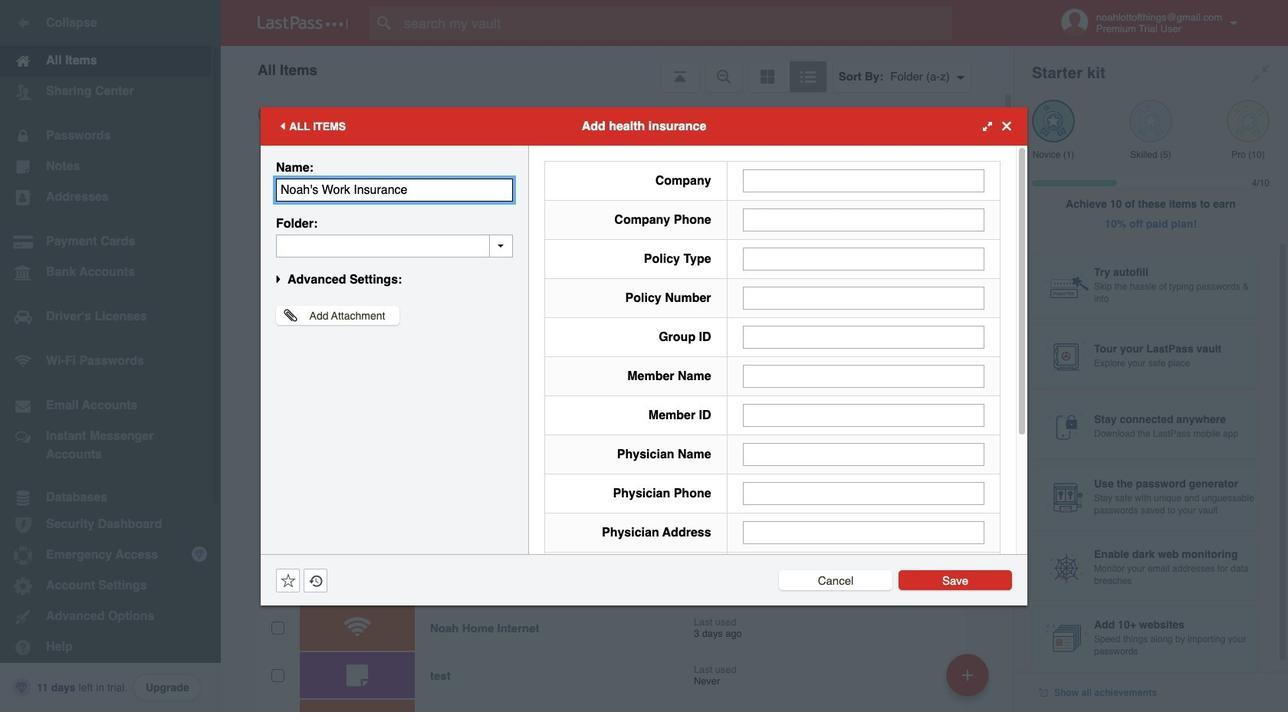 Task type: describe. For each thing, give the bounding box(es) containing it.
new item navigation
[[941, 650, 999, 713]]

vault options navigation
[[221, 46, 1014, 92]]

main navigation navigation
[[0, 0, 221, 713]]

lastpass image
[[258, 16, 348, 30]]



Task type: vqa. For each thing, say whether or not it's contained in the screenshot.
New Item element
no



Task type: locate. For each thing, give the bounding box(es) containing it.
Search search field
[[370, 6, 983, 40]]

new item image
[[963, 670, 973, 681]]

None text field
[[743, 169, 985, 192], [276, 178, 513, 201], [743, 208, 985, 231], [743, 247, 985, 270], [743, 286, 985, 309], [743, 326, 985, 349], [743, 404, 985, 427], [743, 443, 985, 466], [743, 521, 985, 544], [743, 169, 985, 192], [276, 178, 513, 201], [743, 208, 985, 231], [743, 247, 985, 270], [743, 286, 985, 309], [743, 326, 985, 349], [743, 404, 985, 427], [743, 443, 985, 466], [743, 521, 985, 544]]

dialog
[[261, 107, 1028, 703]]

search my vault text field
[[370, 6, 983, 40]]

None text field
[[276, 234, 513, 257], [743, 365, 985, 388], [743, 482, 985, 505], [276, 234, 513, 257], [743, 365, 985, 388], [743, 482, 985, 505]]



